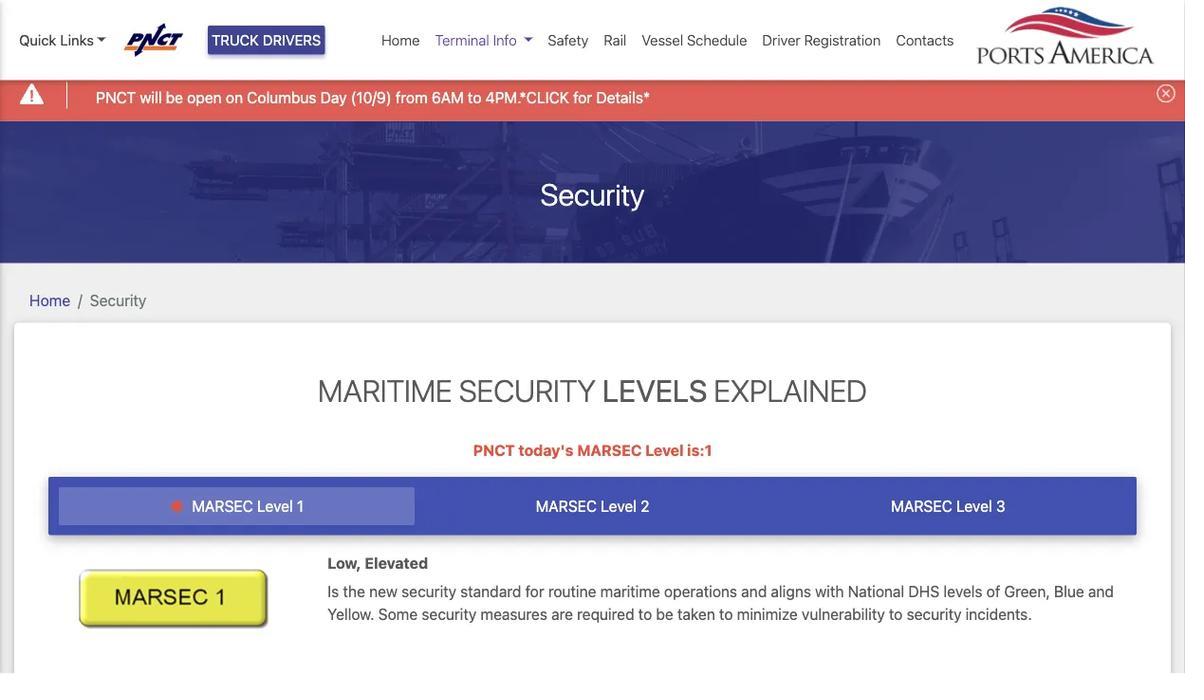 Task type: locate. For each thing, give the bounding box(es) containing it.
for up measures
[[525, 583, 544, 601]]

2 and from the left
[[1088, 583, 1114, 601]]

on
[[226, 88, 243, 106]]

terminal
[[435, 32, 489, 48]]

0 horizontal spatial be
[[166, 88, 183, 106]]

marsec level 1 link
[[59, 488, 415, 526]]

low, elevated
[[328, 555, 428, 573]]

pnct left will
[[96, 88, 136, 106]]

security
[[402, 583, 457, 601], [422, 606, 477, 624], [907, 606, 962, 624]]

operations
[[664, 583, 737, 601]]

levels
[[603, 373, 707, 409], [944, 583, 983, 601]]

home
[[382, 32, 420, 48], [29, 291, 70, 309]]

pnct for pnct will be open on columbus day (10/9) from 6am to 4pm.*click for details*
[[96, 88, 136, 106]]

to
[[468, 88, 482, 106], [638, 606, 652, 624], [719, 606, 733, 624], [889, 606, 903, 624]]

for
[[573, 88, 592, 106], [525, 583, 544, 601]]

terminal info link
[[427, 22, 540, 58]]

new
[[369, 583, 398, 601]]

marsec down today's
[[536, 498, 597, 516]]

marsec level 2
[[536, 498, 650, 516]]

truck drivers
[[212, 32, 321, 48]]

marsec left 1
[[192, 498, 253, 516]]

0 horizontal spatial home link
[[29, 291, 70, 309]]

to inside alert
[[468, 88, 482, 106]]

0 vertical spatial be
[[166, 88, 183, 106]]

1 horizontal spatial pnct
[[473, 442, 515, 460]]

security down standard
[[422, 606, 477, 624]]

vessel
[[642, 32, 683, 48]]

1 vertical spatial levels
[[944, 583, 983, 601]]

taken
[[678, 606, 715, 624]]

contacts
[[896, 32, 954, 48]]

pnct will be open on columbus day (10/9) from 6am to 4pm.*click for details* link
[[96, 86, 650, 109]]

marsec
[[577, 442, 642, 460], [192, 498, 253, 516], [536, 498, 597, 516], [891, 498, 953, 516]]

marsec inside "link"
[[536, 498, 597, 516]]

vessel schedule
[[642, 32, 747, 48]]

1 horizontal spatial be
[[656, 606, 674, 624]]

with
[[815, 583, 844, 601]]

1 vertical spatial home link
[[29, 291, 70, 309]]

1 vertical spatial for
[[525, 583, 544, 601]]

1 vertical spatial home
[[29, 291, 70, 309]]

level left 1
[[257, 498, 293, 516]]

maritime security levels explained
[[318, 373, 867, 409]]

to right 6am
[[468, 88, 482, 106]]

national
[[848, 583, 905, 601]]

blue
[[1054, 583, 1084, 601]]

details*
[[596, 88, 650, 106]]

1 horizontal spatial home
[[382, 32, 420, 48]]

pnct left today's
[[473, 442, 515, 460]]

1 horizontal spatial levels
[[944, 583, 983, 601]]

pnct inside pnct will be open on columbus day (10/9) from 6am to 4pm.*click for details* link
[[96, 88, 136, 106]]

levels up the is:1
[[603, 373, 707, 409]]

1 horizontal spatial for
[[573, 88, 592, 106]]

0 vertical spatial home link
[[374, 22, 427, 58]]

0 horizontal spatial pnct
[[96, 88, 136, 106]]

level left the is:1
[[645, 442, 684, 460]]

0 horizontal spatial and
[[741, 583, 767, 601]]

level left the 3
[[956, 498, 992, 516]]

0 horizontal spatial levels
[[603, 373, 707, 409]]

and up the 'minimize'
[[741, 583, 767, 601]]

and
[[741, 583, 767, 601], [1088, 583, 1114, 601]]

links
[[60, 32, 94, 48]]

to down national
[[889, 606, 903, 624]]

aligns
[[771, 583, 811, 601]]

1 vertical spatial be
[[656, 606, 674, 624]]

1 vertical spatial security
[[90, 291, 146, 309]]

of
[[987, 583, 1000, 601]]

maritime
[[318, 373, 452, 409]]

drivers
[[263, 32, 321, 48]]

0 horizontal spatial for
[[525, 583, 544, 601]]

1 vertical spatial pnct
[[473, 442, 515, 460]]

1
[[297, 498, 304, 516]]

security
[[541, 176, 645, 212], [90, 291, 146, 309], [459, 373, 596, 409]]

and right blue
[[1088, 583, 1114, 601]]

marsec level 2 link
[[415, 488, 771, 526]]

1 horizontal spatial home link
[[374, 22, 427, 58]]

vulnerability
[[802, 606, 885, 624]]

level for marsec level 1
[[257, 498, 293, 516]]

0 vertical spatial for
[[573, 88, 592, 106]]

(10/9)
[[351, 88, 392, 106]]

tab list
[[48, 477, 1137, 536]]

truck
[[212, 32, 259, 48]]

be inside is the new security standard for routine maritime operations and aligns with national dhs levels of green, blue and yellow. some security measures are required to be taken to minimize vulnerability to security incidents.
[[656, 606, 674, 624]]

driver registration link
[[755, 22, 889, 58]]

be left 'taken'
[[656, 606, 674, 624]]

level
[[645, 442, 684, 460], [257, 498, 293, 516], [601, 498, 637, 516], [956, 498, 992, 516]]

level left 2
[[601, 498, 637, 516]]

0 vertical spatial home
[[382, 32, 420, 48]]

safety link
[[540, 22, 596, 58]]

level for marsec level 2
[[601, 498, 637, 516]]

is
[[328, 583, 339, 601]]

1 horizontal spatial and
[[1088, 583, 1114, 601]]

schedule
[[687, 32, 747, 48]]

green,
[[1004, 583, 1050, 601]]

yellow.
[[328, 606, 374, 624]]

info
[[493, 32, 517, 48]]

pnct
[[96, 88, 136, 106], [473, 442, 515, 460]]

be right will
[[166, 88, 183, 106]]

security up some
[[402, 583, 457, 601]]

home link
[[374, 22, 427, 58], [29, 291, 70, 309]]

levels left of
[[944, 583, 983, 601]]

for inside is the new security standard for routine maritime operations and aligns with national dhs levels of green, blue and yellow. some security measures are required to be taken to minimize vulnerability to security incidents.
[[525, 583, 544, 601]]

security down dhs
[[907, 606, 962, 624]]

standard
[[460, 583, 521, 601]]

for left details*
[[573, 88, 592, 106]]

marsec level 3
[[891, 498, 1005, 516]]

pnct will be open on columbus day (10/9) from 6am to 4pm.*click for details*
[[96, 88, 650, 106]]

6am
[[432, 88, 464, 106]]

0 vertical spatial pnct
[[96, 88, 136, 106]]

registration
[[804, 32, 881, 48]]

marsec left the 3
[[891, 498, 953, 516]]

level inside "link"
[[601, 498, 637, 516]]

routine
[[548, 583, 596, 601]]

some
[[378, 606, 418, 624]]

contacts link
[[889, 22, 962, 58]]

be
[[166, 88, 183, 106], [656, 606, 674, 624]]

to down maritime
[[638, 606, 652, 624]]



Task type: vqa. For each thing, say whether or not it's contained in the screenshot.
PNCT Ready for Future Image
no



Task type: describe. For each thing, give the bounding box(es) containing it.
4pm.*click
[[486, 88, 569, 106]]

be inside alert
[[166, 88, 183, 106]]

0 vertical spatial levels
[[603, 373, 707, 409]]

to right 'taken'
[[719, 606, 733, 624]]

columbus
[[247, 88, 316, 106]]

tab list containing marsec level 1
[[48, 477, 1137, 536]]

driver registration
[[762, 32, 881, 48]]

1 and from the left
[[741, 583, 767, 601]]

terminal info
[[435, 32, 517, 48]]

quick links link
[[19, 29, 106, 51]]

rail link
[[596, 22, 634, 58]]

2 vertical spatial security
[[459, 373, 596, 409]]

marsec for marsec level 1
[[192, 498, 253, 516]]

pnct will be open on columbus day (10/9) from 6am to 4pm.*click for details* alert
[[0, 70, 1185, 121]]

for inside alert
[[573, 88, 592, 106]]

is:1
[[687, 442, 712, 460]]

incidents.
[[966, 606, 1032, 624]]

maritime
[[600, 583, 660, 601]]

are
[[551, 606, 573, 624]]

marsec level 1
[[188, 498, 304, 516]]

0 horizontal spatial home
[[29, 291, 70, 309]]

low,
[[328, 555, 361, 573]]

close image
[[1157, 84, 1176, 103]]

marsec for marsec level 2
[[536, 498, 597, 516]]

today's
[[519, 442, 574, 460]]

dhs
[[909, 583, 940, 601]]

levels inside is the new security standard for routine maritime operations and aligns with national dhs levels of green, blue and yellow. some security measures are required to be taken to minimize vulnerability to security incidents.
[[944, 583, 983, 601]]

safety
[[548, 32, 589, 48]]

from
[[396, 88, 428, 106]]

marsec level 3 link
[[771, 488, 1126, 526]]

rail
[[604, 32, 627, 48]]

the
[[343, 583, 365, 601]]

0 vertical spatial security
[[541, 176, 645, 212]]

level for marsec level 3
[[956, 498, 992, 516]]

day
[[320, 88, 347, 106]]

2
[[641, 498, 650, 516]]

vessel schedule link
[[634, 22, 755, 58]]

required
[[577, 606, 634, 624]]

explained
[[714, 373, 867, 409]]

driver
[[762, 32, 801, 48]]

truck drivers link
[[208, 26, 325, 55]]

marsec up marsec level 2 "link" at the bottom of page
[[577, 442, 642, 460]]

elevated
[[365, 555, 428, 573]]

measures
[[481, 606, 547, 624]]

open
[[187, 88, 222, 106]]

minimize
[[737, 606, 798, 624]]

is the new security standard for routine maritime operations and aligns with national dhs levels of green, blue and yellow. some security measures are required to be taken to minimize vulnerability to security incidents.
[[328, 583, 1114, 624]]

pnct today's marsec level is:1
[[473, 442, 712, 460]]

will
[[140, 88, 162, 106]]

marsec for marsec level 3
[[891, 498, 953, 516]]

3
[[996, 498, 1005, 516]]

pnct for pnct today's marsec level is:1
[[473, 442, 515, 460]]

quick links
[[19, 32, 94, 48]]

quick
[[19, 32, 56, 48]]



